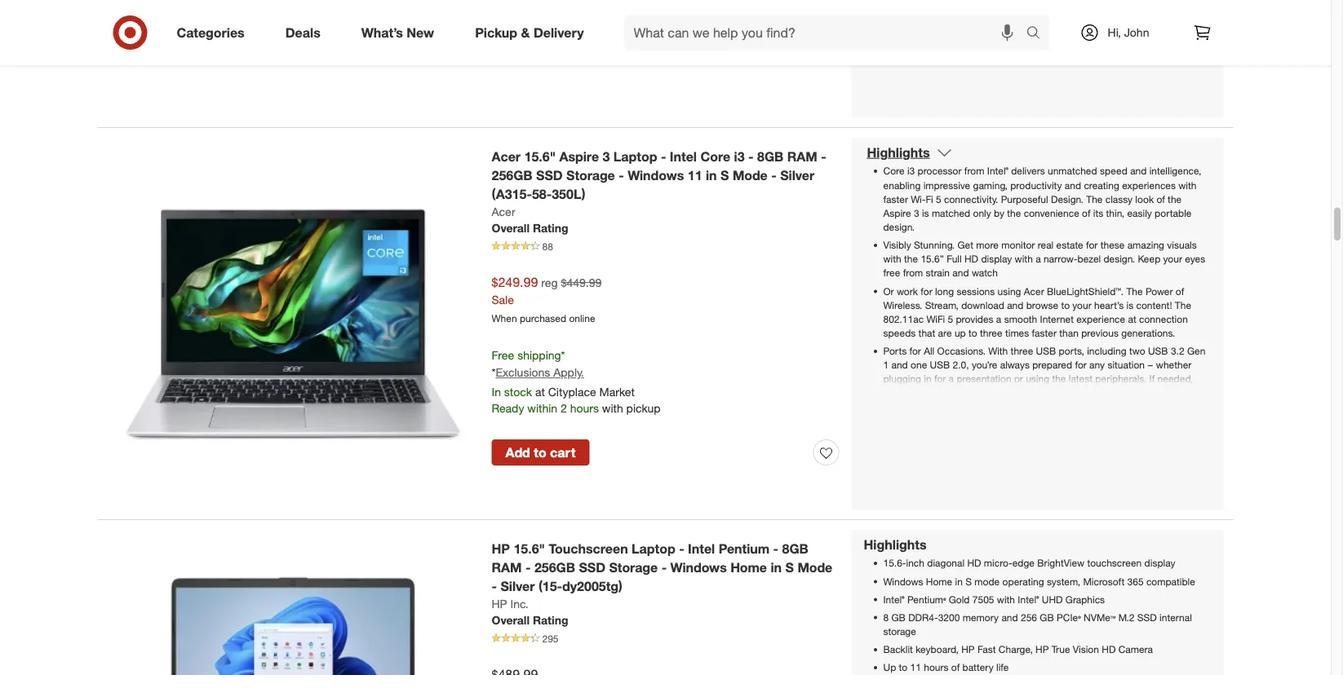 Task type: vqa. For each thing, say whether or not it's contained in the screenshot.
rating
yes



Task type: describe. For each thing, give the bounding box(es) containing it.
for up bezel at the top of the page
[[1086, 239, 1098, 251]]

market
[[599, 385, 635, 399]]

when
[[492, 312, 517, 324]]

$449.99
[[561, 275, 602, 290]]

strain
[[926, 267, 950, 279]]

1 add to cart from the top
[[506, 36, 576, 52]]

0 horizontal spatial intel®
[[883, 594, 905, 606]]

port
[[1154, 387, 1173, 399]]

with down the intelligence,
[[1179, 179, 1197, 191]]

memory
[[963, 612, 999, 624]]

0 horizontal spatial *
[[492, 366, 496, 380]]

life
[[996, 662, 1009, 674]]

3 inside acer 15.6" aspire 3 laptop - intel core i3 - 8gb ram - 256gb ssd storage - windows 11 in s mode - silver (a315-58-350l)
[[603, 149, 610, 165]]

rating for storage
[[533, 613, 568, 628]]

internet
[[1040, 313, 1074, 325]]

needed,
[[1158, 373, 1193, 385]]

256gb inside hp 15.6" touchscreen laptop - intel pentium - 8gb ram - 256gb ssd storage - windows home in s mode - silver (15-dy2005tg)
[[534, 560, 575, 576]]

1 horizontal spatial using
[[1026, 373, 1050, 385]]

acer link
[[492, 204, 515, 220]]

visuals
[[1167, 239, 1197, 251]]

1 horizontal spatial usb
[[1036, 345, 1056, 357]]

2
[[561, 402, 567, 416]]

diagonal
[[927, 558, 965, 570]]

watch
[[972, 267, 998, 279]]

ports
[[883, 345, 907, 357]]

silver inside hp 15.6" touchscreen laptop - intel pentium - 8gb ram - 256gb ssd storage - windows home in s mode - silver (15-dy2005tg)
[[501, 579, 535, 595]]

in inside highlights 15.6-inch diagonal hd micro-edge brightview touchscreen display windows home in s mode operating system, microsoft 365 compatible intel® pentium® gold 7505 with intel® uhd graphics 8 gb ddr4-3200 memory and 256 gb pcie® nvme™ m.2 ssd internal storage backlit keyboard, hp fast charge, hp true vision hd camera up to 11 hours of battery life
[[955, 576, 963, 588]]

of right power
[[1176, 285, 1184, 297]]

new
[[407, 25, 434, 40]]

delivers
[[1011, 165, 1045, 177]]

256gb inside acer 15.6" aspire 3 laptop - intel core i3 - 8gb ram - 256gb ssd storage - windows 11 in s mode - silver (a315-58-350l)
[[492, 168, 533, 184]]

shipping
[[518, 349, 561, 363]]

ready
[[492, 402, 524, 416]]

acer for acer 15.6" aspire 3 laptop - intel core i3 - 8gb ram - 256gb ssd storage - windows 11 in s mode - silver (a315-58-350l)
[[492, 149, 521, 165]]

core inside core i3 processor from intel® delivers unmatched speed and intelligence, enabling impressive gaming, productivity and creating experiences with faster wi-fi 5 connectivity.                                           purposeful design.  the classy look of the aspire 3 is matched only by the convenience of its thin, easily portable design. visibly stunning.  get more monitor real estate for these amazing visuals with the 15.6" full hd display with a narrow-bezel design. keep your eyes free from strain and watch or work for long sessions using acer bluelightshield™.                       the power of wireless.  stream, download and browse to your heart's is content! the 802.11ac wifi 5 provides a smooth internet experience at connection speeds that are up to three times faster than previous generations. ports for all occasions.  with three usb ports, including two usb 3.2 gen 1 and one usb 2.0, you're always prepared for any situation – whether plugging in for a presentation or using the latest peripherals. if needed, you can also connect to an external display via the hdmi® 2.0 port when the occasion calls for a larger screen.
[[883, 165, 905, 177]]

s inside hp 15.6" touchscreen laptop - intel pentium - 8gb ram - 256gb ssd storage - windows home in s mode - silver (15-dy2005tg)
[[786, 560, 794, 576]]

overall rating for hp 15.6" touchscreen laptop - intel pentium - 8gb ram - 256gb ssd storage - windows home in s mode - silver (15-dy2005tg)
[[492, 613, 568, 628]]

content!
[[1136, 299, 1172, 311]]

provides
[[956, 313, 994, 325]]

heart's
[[1094, 299, 1124, 311]]

8gb inside hp 15.6" touchscreen laptop - intel pentium - 8gb ram - 256gb ssd storage - windows home in s mode - silver (15-dy2005tg)
[[782, 542, 809, 558]]

hp left true
[[1036, 644, 1049, 656]]

1 horizontal spatial the
[[1127, 285, 1143, 297]]

up
[[955, 327, 966, 339]]

you
[[883, 387, 899, 399]]

what's new link
[[347, 15, 455, 51]]

1 vertical spatial three
[[1011, 345, 1033, 357]]

0 vertical spatial *
[[561, 349, 565, 363]]

vision
[[1073, 644, 1099, 656]]

the up portable
[[1168, 193, 1182, 205]]

the right via
[[1091, 387, 1105, 399]]

exclusions
[[496, 366, 550, 380]]

ram inside acer 15.6" aspire 3 laptop - intel core i3 - 8gb ram - 256gb ssd storage - windows 11 in s mode - silver (a315-58-350l)
[[787, 149, 818, 165]]

hd inside core i3 processor from intel® delivers unmatched speed and intelligence, enabling impressive gaming, productivity and creating experiences with faster wi-fi 5 connectivity.                                           purposeful design.  the classy look of the aspire 3 is matched only by the convenience of its thin, easily portable design. visibly stunning.  get more monitor real estate for these amazing visuals with the 15.6" full hd display with a narrow-bezel design. keep your eyes free from strain and watch or work for long sessions using acer bluelightshield™.                       the power of wireless.  stream, download and browse to your heart's is content! the 802.11ac wifi 5 provides a smooth internet experience at connection speeds that are up to three times faster than previous generations. ports for all occasions.  with three usb ports, including two usb 3.2 gen 1 and one usb 2.0, you're always prepared for any situation – whether plugging in for a presentation or using the latest peripherals. if needed, you can also connect to an external display via the hdmi® 2.0 port when the occasion calls for a larger screen.
[[965, 253, 979, 265]]

search
[[1019, 26, 1058, 42]]

windows inside highlights 15.6-inch diagonal hd micro-edge brightview touchscreen display windows home in s mode operating system, microsoft 365 compatible intel® pentium® gold 7505 with intel® uhd graphics 8 gb ddr4-3200 memory and 256 gb pcie® nvme™ m.2 ssd internal storage backlit keyboard, hp fast charge, hp true vision hd camera up to 11 hours of battery life
[[883, 576, 923, 588]]

connectivity.
[[944, 193, 998, 205]]

situation
[[1108, 359, 1145, 371]]

its
[[1093, 207, 1104, 219]]

unmatched
[[1048, 165, 1097, 177]]

8gb inside acer 15.6" aspire 3 laptop - intel core i3 - 8gb ram - 256gb ssd storage - windows 11 in s mode - silver (a315-58-350l)
[[757, 149, 784, 165]]

1 add from the top
[[506, 36, 530, 52]]

hours inside free shipping * * exclusions apply. in stock at  cityplace market ready within 2 hours with pickup
[[570, 402, 599, 416]]

john
[[1124, 25, 1149, 40]]

gen
[[1187, 345, 1206, 357]]

online
[[569, 312, 595, 324]]

2 vertical spatial hd
[[1102, 644, 1116, 656]]

pickup
[[626, 402, 661, 416]]

visibly
[[883, 239, 911, 251]]

hp inside hp 15.6" touchscreen laptop - intel pentium - 8gb ram - 256gb ssd storage - windows home in s mode - silver (15-dy2005tg)
[[492, 542, 510, 558]]

2 add to cart button from the top
[[492, 440, 589, 466]]

impressive
[[924, 179, 970, 191]]

hp inc.
[[492, 597, 528, 611]]

any
[[1090, 359, 1105, 371]]

exclusions apply. link
[[496, 366, 584, 380]]

for left all
[[910, 345, 921, 357]]

hi, john
[[1108, 25, 1149, 40]]

free
[[883, 267, 900, 279]]

mode
[[975, 576, 1000, 588]]

1 vertical spatial is
[[1127, 299, 1134, 311]]

hp inc. link
[[492, 596, 528, 613]]

home inside hp 15.6" touchscreen laptop - intel pentium - 8gb ram - 256gb ssd storage - windows home in s mode - silver (15-dy2005tg)
[[731, 560, 767, 576]]

2 horizontal spatial intel®
[[1018, 594, 1039, 606]]

micro-
[[984, 558, 1013, 570]]

ports,
[[1059, 345, 1084, 357]]

to inside highlights 15.6-inch diagonal hd micro-edge brightview touchscreen display windows home in s mode operating system, microsoft 365 compatible intel® pentium® gold 7505 with intel® uhd graphics 8 gb ddr4-3200 memory and 256 gb pcie® nvme™ m.2 ssd internal storage backlit keyboard, hp fast charge, hp true vision hd camera up to 11 hours of battery life
[[899, 662, 908, 674]]

highlights button
[[867, 145, 953, 161]]

one
[[911, 359, 927, 371]]

dy2005tg)
[[562, 579, 623, 595]]

purposeful
[[1001, 193, 1048, 205]]

ram inside hp 15.6" touchscreen laptop - intel pentium - 8gb ram - 256gb ssd storage - windows home in s mode - silver (15-dy2005tg)
[[492, 560, 522, 576]]

stock
[[504, 385, 532, 399]]

0 horizontal spatial usb
[[930, 359, 950, 371]]

intelligence,
[[1150, 165, 1202, 177]]

download
[[962, 299, 1005, 311]]

graphics
[[1066, 594, 1105, 606]]

productivity
[[1011, 179, 1062, 191]]

2 horizontal spatial usb
[[1148, 345, 1168, 357]]

2 cart from the top
[[550, 445, 576, 461]]

peripherals.
[[1095, 373, 1147, 385]]

that
[[919, 327, 935, 339]]

mode inside hp 15.6" touchscreen laptop - intel pentium - 8gb ram - 256gb ssd storage - windows home in s mode - silver (15-dy2005tg)
[[798, 560, 833, 576]]

1 vertical spatial your
[[1073, 299, 1092, 311]]

bluelightshield™.
[[1047, 285, 1124, 297]]

when
[[1175, 387, 1199, 399]]

apply.
[[553, 366, 584, 380]]

prepared
[[1033, 359, 1072, 371]]

and up "smooth"
[[1007, 299, 1024, 311]]

for up latest
[[1075, 359, 1087, 371]]

for down connect
[[965, 401, 977, 413]]

overall for acer 15.6" aspire 3 laptop - intel core i3 - 8gb ram - 256gb ssd storage - windows 11 in s mode - silver (a315-58-350l)
[[492, 221, 530, 235]]

at inside core i3 processor from intel® delivers unmatched speed and intelligence, enabling impressive gaming, productivity and creating experiences with faster wi-fi 5 connectivity.                                           purposeful design.  the classy look of the aspire 3 is matched only by the convenience of its thin, easily portable design. visibly stunning.  get more monitor real estate for these amazing visuals with the 15.6" full hd display with a narrow-bezel design. keep your eyes free from strain and watch or work for long sessions using acer bluelightshield™.                       the power of wireless.  stream, download and browse to your heart's is content! the 802.11ac wifi 5 provides a smooth internet experience at connection speeds that are up to three times faster than previous generations. ports for all occasions.  with three usb ports, including two usb 3.2 gen 1 and one usb 2.0, you're always prepared for any situation – whether plugging in for a presentation or using the latest peripherals. if needed, you can also connect to an external display via the hdmi® 2.0 port when the occasion calls for a larger screen.
[[1128, 313, 1137, 325]]

windows inside acer 15.6" aspire 3 laptop - intel core i3 - 8gb ram - 256gb ssd storage - windows 11 in s mode - silver (a315-58-350l)
[[628, 168, 684, 184]]

2.0
[[1138, 387, 1152, 399]]

generations.
[[1122, 327, 1175, 339]]

ssd inside highlights 15.6-inch diagonal hd micro-edge brightview touchscreen display windows home in s mode operating system, microsoft 365 compatible intel® pentium® gold 7505 with intel® uhd graphics 8 gb ddr4-3200 memory and 256 gb pcie® nvme™ m.2 ssd internal storage backlit keyboard, hp fast charge, hp true vision hd camera up to 11 hours of battery life
[[1137, 612, 1157, 624]]

highlights for highlights
[[867, 145, 930, 161]]

0 vertical spatial the
[[1086, 193, 1103, 205]]

occasion
[[900, 401, 940, 413]]

ssd inside acer 15.6" aspire 3 laptop - intel core i3 - 8gb ram - 256gb ssd storage - windows 11 in s mode - silver (a315-58-350l)
[[536, 168, 563, 184]]

silver inside acer 15.6" aspire 3 laptop - intel core i3 - 8gb ram - 256gb ssd storage - windows 11 in s mode - silver (a315-58-350l)
[[780, 168, 815, 184]]

via
[[1076, 387, 1088, 399]]

cityplace
[[548, 385, 596, 399]]

the right by
[[1007, 207, 1021, 219]]

operating
[[1003, 576, 1044, 588]]

3 inside core i3 processor from intel® delivers unmatched speed and intelligence, enabling impressive gaming, productivity and creating experiences with faster wi-fi 5 connectivity.                                           purposeful design.  the classy look of the aspire 3 is matched only by the convenience of its thin, easily portable design. visibly stunning.  get more monitor real estate for these amazing visuals with the 15.6" full hd display with a narrow-bezel design. keep your eyes free from strain and watch or work for long sessions using acer bluelightshield™.                       the power of wireless.  stream, download and browse to your heart's is content! the 802.11ac wifi 5 provides a smooth internet experience at connection speeds that are up to three times faster than previous generations. ports for all occasions.  with three usb ports, including two usb 3.2 gen 1 and one usb 2.0, you're always prepared for any situation – whether plugging in for a presentation or using the latest peripherals. if needed, you can also connect to an external display via the hdmi® 2.0 port when the occasion calls for a larger screen.
[[914, 207, 919, 219]]

1 horizontal spatial 5
[[948, 313, 953, 325]]

with inside free shipping * * exclusions apply. in stock at  cityplace market ready within 2 hours with pickup
[[602, 402, 623, 416]]

convenience
[[1024, 207, 1079, 219]]

than
[[1060, 327, 1079, 339]]

hp left 'fast'
[[961, 644, 975, 656]]

battery
[[963, 662, 994, 674]]

pickup & delivery link
[[461, 15, 604, 51]]

pickup & delivery
[[475, 25, 584, 40]]

1 vertical spatial from
[[903, 267, 923, 279]]

&
[[521, 25, 530, 40]]

What can we help you find? suggestions appear below search field
[[624, 15, 1030, 51]]

with inside highlights 15.6-inch diagonal hd micro-edge brightview touchscreen display windows home in s mode operating system, microsoft 365 compatible intel® pentium® gold 7505 with intel® uhd graphics 8 gb ddr4-3200 memory and 256 gb pcie® nvme™ m.2 ssd internal storage backlit keyboard, hp fast charge, hp true vision hd camera up to 11 hours of battery life
[[997, 594, 1015, 606]]

intel inside acer 15.6" aspire 3 laptop - intel core i3 - 8gb ram - 256gb ssd storage - windows 11 in s mode - silver (a315-58-350l)
[[670, 149, 697, 165]]

nvme™
[[1084, 612, 1116, 624]]

if
[[1150, 373, 1155, 385]]

all
[[924, 345, 935, 357]]

s inside highlights 15.6-inch diagonal hd micro-edge brightview touchscreen display windows home in s mode operating system, microsoft 365 compatible intel® pentium® gold 7505 with intel® uhd graphics 8 gb ddr4-3200 memory and 256 gb pcie® nvme™ m.2 ssd internal storage backlit keyboard, hp fast charge, hp true vision hd camera up to 11 hours of battery life
[[966, 576, 972, 588]]

and down full
[[953, 267, 969, 279]]

backlit
[[883, 644, 913, 656]]

keyboard,
[[916, 644, 959, 656]]



Task type: locate. For each thing, give the bounding box(es) containing it.
from up work
[[903, 267, 923, 279]]

0 horizontal spatial design.
[[883, 221, 915, 233]]

acer inside acer 15.6" aspire 3 laptop - intel core i3 - 8gb ram - 256gb ssd storage - windows 11 in s mode - silver (a315-58-350l)
[[492, 149, 521, 165]]

microsoft
[[1083, 576, 1125, 588]]

highlights up 15.6-
[[864, 537, 927, 553]]

1 vertical spatial using
[[1026, 373, 1050, 385]]

1 horizontal spatial three
[[1011, 345, 1033, 357]]

1 vertical spatial mode
[[798, 560, 833, 576]]

fi
[[926, 193, 933, 205]]

storage up dy2005tg)
[[609, 560, 658, 576]]

with down the market
[[602, 402, 623, 416]]

1 vertical spatial design.
[[1104, 253, 1135, 265]]

storage inside acer 15.6" aspire 3 laptop - intel core i3 - 8gb ram - 256gb ssd storage - windows 11 in s mode - silver (a315-58-350l)
[[566, 168, 615, 184]]

0 horizontal spatial from
[[903, 267, 923, 279]]

2 add to cart from the top
[[506, 445, 576, 461]]

eyes
[[1185, 253, 1205, 265]]

1 horizontal spatial intel®
[[987, 165, 1009, 177]]

15.6" for acer
[[524, 149, 556, 165]]

home down pentium
[[731, 560, 767, 576]]

1 vertical spatial cart
[[550, 445, 576, 461]]

hp left inc.
[[492, 597, 507, 611]]

* down the free
[[492, 366, 496, 380]]

0 horizontal spatial 3
[[603, 149, 610, 165]]

and down unmatched
[[1065, 179, 1081, 191]]

–
[[1148, 359, 1154, 371]]

15.6"
[[921, 253, 944, 265]]

ssd up 58-
[[536, 168, 563, 184]]

acer 15.6" aspire 3 laptop - intel core i3 - 8gb ram - 256gb ssd storage - windows 11 in s mode - silver (a315-58-350l)
[[492, 149, 827, 202]]

0 horizontal spatial silver
[[501, 579, 535, 595]]

2 vertical spatial acer
[[1024, 285, 1044, 297]]

0 vertical spatial laptop
[[614, 149, 657, 165]]

a down real
[[1036, 253, 1041, 265]]

0 horizontal spatial using
[[998, 285, 1021, 297]]

home down "diagonal"
[[926, 576, 953, 588]]

1 gb from the left
[[892, 612, 906, 624]]

hd right vision
[[1102, 644, 1116, 656]]

in inside acer 15.6" aspire 3 laptop - intel core i3 - 8gb ram - 256gb ssd storage - windows 11 in s mode - silver (a315-58-350l)
[[706, 168, 717, 184]]

15.6" for hp
[[514, 542, 545, 558]]

a left the larger
[[979, 401, 985, 413]]

0 vertical spatial 8gb
[[757, 149, 784, 165]]

5 right fi
[[936, 193, 942, 205]]

usb up prepared
[[1036, 345, 1056, 357]]

256gb
[[492, 168, 533, 184], [534, 560, 575, 576]]

0 vertical spatial ssd
[[536, 168, 563, 184]]

1 vertical spatial at
[[535, 385, 545, 399]]

what's new
[[361, 25, 434, 40]]

faster
[[883, 193, 908, 205], [1032, 327, 1057, 339]]

acer for acer
[[492, 205, 515, 219]]

0 horizontal spatial 11
[[688, 168, 702, 184]]

0 vertical spatial cart
[[550, 36, 576, 52]]

acer inside core i3 processor from intel® delivers unmatched speed and intelligence, enabling impressive gaming, productivity and creating experiences with faster wi-fi 5 connectivity.                                           purposeful design.  the classy look of the aspire 3 is matched only by the convenience of its thin, easily portable design. visibly stunning.  get more monitor real estate for these amazing visuals with the 15.6" full hd display with a narrow-bezel design. keep your eyes free from strain and watch or work for long sessions using acer bluelightshield™.                       the power of wireless.  stream, download and browse to your heart's is content! the 802.11ac wifi 5 provides a smooth internet experience at connection speeds that are up to three times faster than previous generations. ports for all occasions.  with three usb ports, including two usb 3.2 gen 1 and one usb 2.0, you're always prepared for any situation – whether plugging in for a presentation or using the latest peripherals. if needed, you can also connect to an external display via the hdmi® 2.0 port when the occasion calls for a larger screen.
[[1024, 285, 1044, 297]]

the up 'connection'
[[1175, 299, 1191, 311]]

design. down these
[[1104, 253, 1135, 265]]

s inside acer 15.6" aspire 3 laptop - intel core i3 - 8gb ram - 256gb ssd storage - windows 11 in s mode - silver (a315-58-350l)
[[721, 168, 729, 184]]

1 horizontal spatial faster
[[1032, 327, 1057, 339]]

overall rating up 88
[[492, 221, 568, 235]]

rating
[[533, 221, 568, 235], [533, 613, 568, 628]]

1 add to cart button from the top
[[492, 31, 589, 57]]

pentium
[[719, 542, 770, 558]]

15.6" up (15-
[[514, 542, 545, 558]]

acer up browse
[[1024, 285, 1044, 297]]

1 horizontal spatial i3
[[907, 165, 915, 177]]

2 add from the top
[[506, 445, 530, 461]]

usb up –
[[1148, 345, 1168, 357]]

from
[[964, 165, 985, 177], [903, 267, 923, 279]]

categories link
[[163, 15, 265, 51]]

11 inside acer 15.6" aspire 3 laptop - intel core i3 - 8gb ram - 256gb ssd storage - windows 11 in s mode - silver (a315-58-350l)
[[688, 168, 702, 184]]

the up its
[[1086, 193, 1103, 205]]

2 vertical spatial ssd
[[1137, 612, 1157, 624]]

at inside free shipping * * exclusions apply. in stock at  cityplace market ready within 2 hours with pickup
[[535, 385, 545, 399]]

narrow-
[[1044, 253, 1078, 265]]

0 vertical spatial 11
[[688, 168, 702, 184]]

with up free
[[883, 253, 902, 265]]

design. up visibly
[[883, 221, 915, 233]]

can
[[902, 387, 918, 399]]

intel
[[670, 149, 697, 165], [688, 542, 715, 558]]

latest
[[1069, 373, 1093, 385]]

inch
[[906, 558, 925, 570]]

is down fi
[[922, 207, 929, 219]]

using right or
[[1026, 373, 1050, 385]]

256gb up (a315-
[[492, 168, 533, 184]]

laptop inside acer 15.6" aspire 3 laptop - intel core i3 - 8gb ram - 256gb ssd storage - windows 11 in s mode - silver (a315-58-350l)
[[614, 149, 657, 165]]

pentium®
[[907, 594, 946, 606]]

1 vertical spatial overall
[[492, 613, 530, 628]]

browse
[[1026, 299, 1059, 311]]

0 vertical spatial 15.6"
[[524, 149, 556, 165]]

core inside acer 15.6" aspire 3 laptop - intel core i3 - 8gb ram - 256gb ssd storage - windows 11 in s mode - silver (a315-58-350l)
[[701, 149, 731, 165]]

0 vertical spatial acer
[[492, 149, 521, 165]]

0 horizontal spatial is
[[922, 207, 929, 219]]

intel® inside core i3 processor from intel® delivers unmatched speed and intelligence, enabling impressive gaming, productivity and creating experiences with faster wi-fi 5 connectivity.                                           purposeful design.  the classy look of the aspire 3 is matched only by the convenience of its thin, easily portable design. visibly stunning.  get more monitor real estate for these amazing visuals with the 15.6" full hd display with a narrow-bezel design. keep your eyes free from strain and watch or work for long sessions using acer bluelightshield™.                       the power of wireless.  stream, download and browse to your heart's is content! the 802.11ac wifi 5 provides a smooth internet experience at connection speeds that are up to three times faster than previous generations. ports for all occasions.  with three usb ports, including two usb 3.2 gen 1 and one usb 2.0, you're always prepared for any situation – whether plugging in for a presentation or using the latest peripherals. if needed, you can also connect to an external display via the hdmi® 2.0 port when the occasion calls for a larger screen.
[[987, 165, 1009, 177]]

0 horizontal spatial home
[[731, 560, 767, 576]]

0 vertical spatial design.
[[883, 221, 915, 233]]

and inside highlights 15.6-inch diagonal hd micro-edge brightview touchscreen display windows home in s mode operating system, microsoft 365 compatible intel® pentium® gold 7505 with intel® uhd graphics 8 gb ddr4-3200 memory and 256 gb pcie® nvme™ m.2 ssd internal storage backlit keyboard, hp fast charge, hp true vision hd camera up to 11 hours of battery life
[[1002, 612, 1018, 624]]

1 vertical spatial laptop
[[632, 542, 675, 558]]

including
[[1087, 345, 1127, 357]]

0 vertical spatial is
[[922, 207, 929, 219]]

2 horizontal spatial ssd
[[1137, 612, 1157, 624]]

storage up "350l)"
[[566, 168, 615, 184]]

edge
[[1013, 558, 1035, 570]]

an
[[991, 387, 1002, 399]]

(15-
[[539, 579, 562, 595]]

hp 15.6" touchscreen laptop - intel pentium - 8gb ram - 256gb ssd storage - windows home in s mode - silver (15-dy2005tg) link
[[492, 540, 839, 596]]

whether
[[1156, 359, 1192, 371]]

and
[[1130, 165, 1147, 177], [1065, 179, 1081, 191], [953, 267, 969, 279], [1007, 299, 1024, 311], [892, 359, 908, 371], [1002, 612, 1018, 624]]

1 horizontal spatial display
[[1042, 387, 1073, 399]]

256gb up (15-
[[534, 560, 575, 576]]

reg
[[541, 275, 558, 290]]

overall down "acer" link
[[492, 221, 530, 235]]

overall for hp 15.6" touchscreen laptop - intel pentium - 8gb ram - 256gb ssd storage - windows home in s mode - silver (15-dy2005tg)
[[492, 613, 530, 628]]

are
[[938, 327, 952, 339]]

plugging
[[883, 373, 921, 385]]

the down visibly
[[904, 253, 918, 265]]

of left battery
[[951, 662, 960, 674]]

ssd up dy2005tg)
[[579, 560, 606, 576]]

overall down hp inc. link
[[492, 613, 530, 628]]

1 vertical spatial intel
[[688, 542, 715, 558]]

hp 14" convertible 2-in-1 chromebook laptop - intel processor - 4gb ram - 64gb flash storage - silver (14a-ca0036tg) image
[[113, 0, 473, 112], [113, 0, 473, 112]]

intel® up 256
[[1018, 594, 1039, 606]]

0 vertical spatial 256gb
[[492, 168, 533, 184]]

0 vertical spatial your
[[1163, 253, 1182, 265]]

the down "you"
[[883, 401, 897, 413]]

a down download at the right top
[[996, 313, 1002, 325]]

home inside highlights 15.6-inch diagonal hd micro-edge brightview touchscreen display windows home in s mode operating system, microsoft 365 compatible intel® pentium® gold 7505 with intel® uhd graphics 8 gb ddr4-3200 memory and 256 gb pcie® nvme™ m.2 ssd internal storage backlit keyboard, hp fast charge, hp true vision hd camera up to 11 hours of battery life
[[926, 576, 953, 588]]

0 horizontal spatial core
[[701, 149, 731, 165]]

portable
[[1155, 207, 1192, 219]]

more
[[976, 239, 999, 251]]

15.6" inside hp 15.6" touchscreen laptop - intel pentium - 8gb ram - 256gb ssd storage - windows home in s mode - silver (15-dy2005tg)
[[514, 542, 545, 558]]

acer 15.6" aspire 3 laptop - intel core i3 - 8gb ram - 256gb ssd storage - windows 11 in s mode - silver (a315-58-350l) link
[[492, 148, 839, 204]]

s
[[721, 168, 729, 184], [786, 560, 794, 576], [966, 576, 972, 588]]

cart
[[550, 36, 576, 52], [550, 445, 576, 461]]

in inside core i3 processor from intel® delivers unmatched speed and intelligence, enabling impressive gaming, productivity and creating experiences with faster wi-fi 5 connectivity.                                           purposeful design.  the classy look of the aspire 3 is matched only by the convenience of its thin, easily portable design. visibly stunning.  get more monitor real estate for these amazing visuals with the 15.6" full hd display with a narrow-bezel design. keep your eyes free from strain and watch or work for long sessions using acer bluelightshield™.                       the power of wireless.  stream, download and browse to your heart's is content! the 802.11ac wifi 5 provides a smooth internet experience at connection speeds that are up to three times faster than previous generations. ports for all occasions.  with three usb ports, including two usb 3.2 gen 1 and one usb 2.0, you're always prepared for any situation – whether plugging in for a presentation or using the latest peripherals. if needed, you can also connect to an external display via the hdmi® 2.0 port when the occasion calls for a larger screen.
[[924, 373, 932, 385]]

2 overall rating from the top
[[492, 613, 568, 628]]

charge,
[[999, 644, 1033, 656]]

ssd inside hp 15.6" touchscreen laptop - intel pentium - 8gb ram - 256gb ssd storage - windows home in s mode - silver (15-dy2005tg)
[[579, 560, 606, 576]]

hours down cityplace
[[570, 402, 599, 416]]

0 vertical spatial three
[[980, 327, 1003, 339]]

three up with
[[980, 327, 1003, 339]]

intel® up gaming, at the right top
[[987, 165, 1009, 177]]

display left via
[[1042, 387, 1073, 399]]

only
[[973, 207, 991, 219]]

hdmi®
[[1107, 387, 1135, 399]]

5 right wifi on the right top of page
[[948, 313, 953, 325]]

and up experiences
[[1130, 165, 1147, 177]]

1 vertical spatial the
[[1127, 285, 1143, 297]]

1 vertical spatial add
[[506, 445, 530, 461]]

hd up mode
[[967, 558, 981, 570]]

calls
[[942, 401, 962, 413]]

acer 15.6" aspire 3 laptop - intel core i3 - 8gb ram - 256gb ssd storage - windows 11 in s mode - silver (a315-58-350l) image
[[113, 144, 473, 504], [113, 144, 473, 504]]

get
[[958, 239, 974, 251]]

1 vertical spatial storage
[[609, 560, 658, 576]]

1 horizontal spatial 3
[[914, 207, 919, 219]]

two
[[1129, 345, 1145, 357]]

acer up (a315-
[[492, 149, 521, 165]]

highlights for highlights 15.6-inch diagonal hd micro-edge brightview touchscreen display windows home in s mode operating system, microsoft 365 compatible intel® pentium® gold 7505 with intel® uhd graphics 8 gb ddr4-3200 memory and 256 gb pcie® nvme™ m.2 ssd internal storage backlit keyboard, hp fast charge, hp true vision hd camera up to 11 hours of battery life
[[864, 537, 927, 553]]

1 horizontal spatial at
[[1128, 313, 1137, 325]]

display inside highlights 15.6-inch diagonal hd micro-edge brightview touchscreen display windows home in s mode operating system, microsoft 365 compatible intel® pentium® gold 7505 with intel® uhd graphics 8 gb ddr4-3200 memory and 256 gb pcie® nvme™ m.2 ssd internal storage backlit keyboard, hp fast charge, hp true vision hd camera up to 11 hours of battery life
[[1145, 558, 1176, 570]]

* up apply.
[[561, 349, 565, 363]]

at up 'generations.'
[[1128, 313, 1137, 325]]

in
[[706, 168, 717, 184], [924, 373, 932, 385], [771, 560, 782, 576], [955, 576, 963, 588]]

0 horizontal spatial display
[[981, 253, 1012, 265]]

5
[[936, 193, 942, 205], [948, 313, 953, 325]]

with right 7505
[[997, 594, 1015, 606]]

highlights inside dropdown button
[[867, 145, 930, 161]]

is right heart's
[[1127, 299, 1134, 311]]

rating up 295
[[533, 613, 568, 628]]

15.6" up 58-
[[524, 149, 556, 165]]

2 vertical spatial display
[[1145, 558, 1176, 570]]

1 vertical spatial display
[[1042, 387, 1073, 399]]

intel® up 8
[[883, 594, 905, 606]]

1 horizontal spatial mode
[[798, 560, 833, 576]]

i3 inside core i3 processor from intel® delivers unmatched speed and intelligence, enabling impressive gaming, productivity and creating experiences with faster wi-fi 5 connectivity.                                           purposeful design.  the classy look of the aspire 3 is matched only by the convenience of its thin, easily portable design. visibly stunning.  get more monitor real estate for these amazing visuals with the 15.6" full hd display with a narrow-bezel design. keep your eyes free from strain and watch or work for long sessions using acer bluelightshield™.                       the power of wireless.  stream, download and browse to your heart's is content! the 802.11ac wifi 5 provides a smooth internet experience at connection speeds that are up to three times faster than previous generations. ports for all occasions.  with three usb ports, including two usb 3.2 gen 1 and one usb 2.0, you're always prepared for any situation – whether plugging in for a presentation or using the latest peripherals. if needed, you can also connect to an external display via the hdmi® 2.0 port when the occasion calls for a larger screen.
[[907, 165, 915, 177]]

0 vertical spatial 5
[[936, 193, 942, 205]]

gb right 8
[[892, 612, 906, 624]]

display
[[981, 253, 1012, 265], [1042, 387, 1073, 399], [1145, 558, 1176, 570]]

matched
[[932, 207, 971, 219]]

1 vertical spatial hours
[[924, 662, 949, 674]]

laptop inside hp 15.6" touchscreen laptop - intel pentium - 8gb ram - 256gb ssd storage - windows home in s mode - silver (15-dy2005tg)
[[632, 542, 675, 558]]

your down "visuals" on the top
[[1163, 253, 1182, 265]]

1 horizontal spatial ssd
[[579, 560, 606, 576]]

and left 256
[[1002, 612, 1018, 624]]

1 vertical spatial acer
[[492, 205, 515, 219]]

of right look
[[1157, 193, 1165, 205]]

storage inside hp 15.6" touchscreen laptop - intel pentium - 8gb ram - 256gb ssd storage - windows home in s mode - silver (15-dy2005tg)
[[609, 560, 658, 576]]

for left long
[[921, 285, 933, 297]]

$249.99
[[492, 274, 538, 290]]

0 vertical spatial mode
[[733, 168, 768, 184]]

highlights up the enabling
[[867, 145, 930, 161]]

hp 15.6" touchscreen laptop - intel pentium - 8gb ram - 256gb ssd storage - windows home in s mode - silver (15-dy2005tg) image
[[113, 537, 473, 676], [113, 537, 473, 676]]

faster down the enabling
[[883, 193, 908, 205]]

0 vertical spatial highlights
[[867, 145, 930, 161]]

2 vertical spatial the
[[1175, 299, 1191, 311]]

0 horizontal spatial 256gb
[[492, 168, 533, 184]]

1 overall rating from the top
[[492, 221, 568, 235]]

add to cart
[[506, 36, 576, 52], [506, 445, 576, 461]]

0 horizontal spatial 5
[[936, 193, 942, 205]]

connect
[[941, 387, 977, 399]]

0 horizontal spatial ram
[[492, 560, 522, 576]]

1 horizontal spatial your
[[1163, 253, 1182, 265]]

aspire inside acer 15.6" aspire 3 laptop - intel core i3 - 8gb ram - 256gb ssd storage - windows 11 in s mode - silver (a315-58-350l)
[[559, 149, 599, 165]]

add left delivery
[[506, 36, 530, 52]]

11 inside highlights 15.6-inch diagonal hd micro-edge brightview touchscreen display windows home in s mode operating system, microsoft 365 compatible intel® pentium® gold 7505 with intel® uhd graphics 8 gb ddr4-3200 memory and 256 gb pcie® nvme™ m.2 ssd internal storage backlit keyboard, hp fast charge, hp true vision hd camera up to 11 hours of battery life
[[910, 662, 921, 674]]

0 vertical spatial rating
[[533, 221, 568, 235]]

0 vertical spatial ram
[[787, 149, 818, 165]]

connection
[[1139, 313, 1188, 325]]

0 horizontal spatial three
[[980, 327, 1003, 339]]

fast
[[978, 644, 996, 656]]

1 horizontal spatial design.
[[1104, 253, 1135, 265]]

presentation
[[957, 373, 1012, 385]]

0 vertical spatial using
[[998, 285, 1021, 297]]

camera
[[1119, 644, 1153, 656]]

inc.
[[511, 597, 528, 611]]

hd down get on the top
[[965, 253, 979, 265]]

1 horizontal spatial silver
[[780, 168, 815, 184]]

windows inside hp 15.6" touchscreen laptop - intel pentium - 8gb ram - 256gb ssd storage - windows home in s mode - silver (15-dy2005tg)
[[671, 560, 727, 576]]

with down monitor
[[1015, 253, 1033, 265]]

the
[[1086, 193, 1103, 205], [1127, 285, 1143, 297], [1175, 299, 1191, 311]]

using up download at the right top
[[998, 285, 1021, 297]]

2 gb from the left
[[1040, 612, 1054, 624]]

from up gaming, at the right top
[[964, 165, 985, 177]]

display up compatible
[[1145, 558, 1176, 570]]

8
[[883, 612, 889, 624]]

at up within at the left of the page
[[535, 385, 545, 399]]

i3 inside acer 15.6" aspire 3 laptop - intel core i3 - 8gb ram - 256gb ssd storage - windows 11 in s mode - silver (a315-58-350l)
[[734, 149, 745, 165]]

enabling
[[883, 179, 921, 191]]

aspire up "350l)"
[[559, 149, 599, 165]]

usb down all
[[930, 359, 950, 371]]

screen.
[[1015, 401, 1047, 413]]

purchased
[[520, 312, 566, 324]]

speeds
[[883, 327, 916, 339]]

1 horizontal spatial 256gb
[[534, 560, 575, 576]]

highlights inside highlights 15.6-inch diagonal hd micro-edge brightview touchscreen display windows home in s mode operating system, microsoft 365 compatible intel® pentium® gold 7505 with intel® uhd graphics 8 gb ddr4-3200 memory and 256 gb pcie® nvme™ m.2 ssd internal storage backlit keyboard, hp fast charge, hp true vision hd camera up to 11 hours of battery life
[[864, 537, 927, 553]]

the up content!
[[1127, 285, 1143, 297]]

brightview
[[1038, 558, 1085, 570]]

2 horizontal spatial the
[[1175, 299, 1191, 311]]

a up connect
[[949, 373, 954, 385]]

ssd
[[536, 168, 563, 184], [579, 560, 606, 576], [1137, 612, 1157, 624]]

11
[[688, 168, 702, 184], [910, 662, 921, 674]]

hours inside highlights 15.6-inch diagonal hd micro-edge brightview touchscreen display windows home in s mode operating system, microsoft 365 compatible intel® pentium® gold 7505 with intel® uhd graphics 8 gb ddr4-3200 memory and 256 gb pcie® nvme™ m.2 ssd internal storage backlit keyboard, hp fast charge, hp true vision hd camera up to 11 hours of battery life
[[924, 662, 949, 674]]

touchscreen
[[549, 542, 628, 558]]

0 vertical spatial 3
[[603, 149, 610, 165]]

1 horizontal spatial s
[[786, 560, 794, 576]]

0 vertical spatial from
[[964, 165, 985, 177]]

1 horizontal spatial *
[[561, 349, 565, 363]]

0 vertical spatial add to cart
[[506, 36, 576, 52]]

faster down 'internet' on the top
[[1032, 327, 1057, 339]]

1 vertical spatial add to cart button
[[492, 440, 589, 466]]

true
[[1052, 644, 1070, 656]]

overall rating for acer 15.6" aspire 3 laptop - intel core i3 - 8gb ram - 256gb ssd storage - windows 11 in s mode - silver (a315-58-350l)
[[492, 221, 568, 235]]

1 overall from the top
[[492, 221, 530, 235]]

by
[[994, 207, 1005, 219]]

hp 15.6" touchscreen laptop - intel pentium - 8gb ram - 256gb ssd storage - windows home in s mode - silver (15-dy2005tg)
[[492, 542, 833, 595]]

1 vertical spatial hd
[[967, 558, 981, 570]]

1 horizontal spatial from
[[964, 165, 985, 177]]

1 vertical spatial ram
[[492, 560, 522, 576]]

1 vertical spatial 8gb
[[782, 542, 809, 558]]

0 horizontal spatial the
[[1086, 193, 1103, 205]]

of inside highlights 15.6-inch diagonal hd micro-edge brightview touchscreen display windows home in s mode operating system, microsoft 365 compatible intel® pentium® gold 7505 with intel® uhd graphics 8 gb ddr4-3200 memory and 256 gb pcie® nvme™ m.2 ssd internal storage backlit keyboard, hp fast charge, hp true vision hd camera up to 11 hours of battery life
[[951, 662, 960, 674]]

intel inside hp 15.6" touchscreen laptop - intel pentium - 8gb ram - 256gb ssd storage - windows home in s mode - silver (15-dy2005tg)
[[688, 542, 715, 558]]

overall rating down inc.
[[492, 613, 568, 628]]

these
[[1101, 239, 1125, 251]]

1 vertical spatial highlights
[[864, 537, 927, 553]]

wireless.
[[883, 299, 923, 311]]

2 rating from the top
[[533, 613, 568, 628]]

acer down (a315-
[[492, 205, 515, 219]]

1 rating from the top
[[533, 221, 568, 235]]

1 cart from the top
[[550, 36, 576, 52]]

of left its
[[1082, 207, 1091, 219]]

1 horizontal spatial gb
[[1040, 612, 1054, 624]]

add down ready
[[506, 445, 530, 461]]

cart right '&'
[[550, 36, 576, 52]]

0 horizontal spatial mode
[[733, 168, 768, 184]]

0 horizontal spatial hours
[[570, 402, 599, 416]]

0 vertical spatial add to cart button
[[492, 31, 589, 57]]

touchscreen
[[1087, 558, 1142, 570]]

overall
[[492, 221, 530, 235], [492, 613, 530, 628]]

gb right 256
[[1040, 612, 1054, 624]]

rating for 256gb
[[533, 221, 568, 235]]

three up always
[[1011, 345, 1033, 357]]

0 horizontal spatial faster
[[883, 193, 908, 205]]

cart down 2
[[550, 445, 576, 461]]

ssd right m.2
[[1137, 612, 1157, 624]]

display down "more"
[[981, 253, 1012, 265]]

for up the also on the right bottom
[[934, 373, 946, 385]]

0 vertical spatial add
[[506, 36, 530, 52]]

hp up the hp inc.
[[492, 542, 510, 558]]

creating
[[1084, 179, 1120, 191]]

m.2
[[1119, 612, 1135, 624]]

0 vertical spatial overall rating
[[492, 221, 568, 235]]

mode inside acer 15.6" aspire 3 laptop - intel core i3 - 8gb ram - 256gb ssd storage - windows 11 in s mode - silver (a315-58-350l)
[[733, 168, 768, 184]]

0 horizontal spatial ssd
[[536, 168, 563, 184]]

2 overall from the top
[[492, 613, 530, 628]]

your down 'bluelightshield™.'
[[1073, 299, 1092, 311]]

0 horizontal spatial at
[[535, 385, 545, 399]]

aspire inside core i3 processor from intel® delivers unmatched speed and intelligence, enabling impressive gaming, productivity and creating experiences with faster wi-fi 5 connectivity.                                           purposeful design.  the classy look of the aspire 3 is matched only by the convenience of its thin, easily portable design. visibly stunning.  get more monitor real estate for these amazing visuals with the 15.6" full hd display with a narrow-bezel design. keep your eyes free from strain and watch or work for long sessions using acer bluelightshield™.                       the power of wireless.  stream, download and browse to your heart's is content! the 802.11ac wifi 5 provides a smooth internet experience at connection speeds that are up to three times faster than previous generations. ports for all occasions.  with three usb ports, including two usb 3.2 gen 1 and one usb 2.0, you're always prepared for any situation – whether plugging in for a presentation or using the latest peripherals. if needed, you can also connect to an external display via the hdmi® 2.0 port when the occasion calls for a larger screen.
[[883, 207, 911, 219]]

1 vertical spatial 256gb
[[534, 560, 575, 576]]

work
[[897, 285, 918, 297]]

0 vertical spatial aspire
[[559, 149, 599, 165]]

wi-
[[911, 193, 926, 205]]

hd
[[965, 253, 979, 265], [967, 558, 981, 570], [1102, 644, 1116, 656]]

the down prepared
[[1052, 373, 1066, 385]]

2 horizontal spatial s
[[966, 576, 972, 588]]

1 vertical spatial aspire
[[883, 207, 911, 219]]

in inside hp 15.6" touchscreen laptop - intel pentium - 8gb ram - 256gb ssd storage - windows home in s mode - silver (15-dy2005tg)
[[771, 560, 782, 576]]

aspire down wi-
[[883, 207, 911, 219]]

and right 1 on the right bottom of page
[[892, 359, 908, 371]]

home
[[731, 560, 767, 576], [926, 576, 953, 588]]

always
[[1000, 359, 1030, 371]]

15.6" inside acer 15.6" aspire 3 laptop - intel core i3 - 8gb ram - 256gb ssd storage - windows 11 in s mode - silver (a315-58-350l)
[[524, 149, 556, 165]]

to
[[534, 36, 547, 52], [1061, 299, 1070, 311], [969, 327, 977, 339], [980, 387, 988, 399], [534, 445, 547, 461], [899, 662, 908, 674]]



